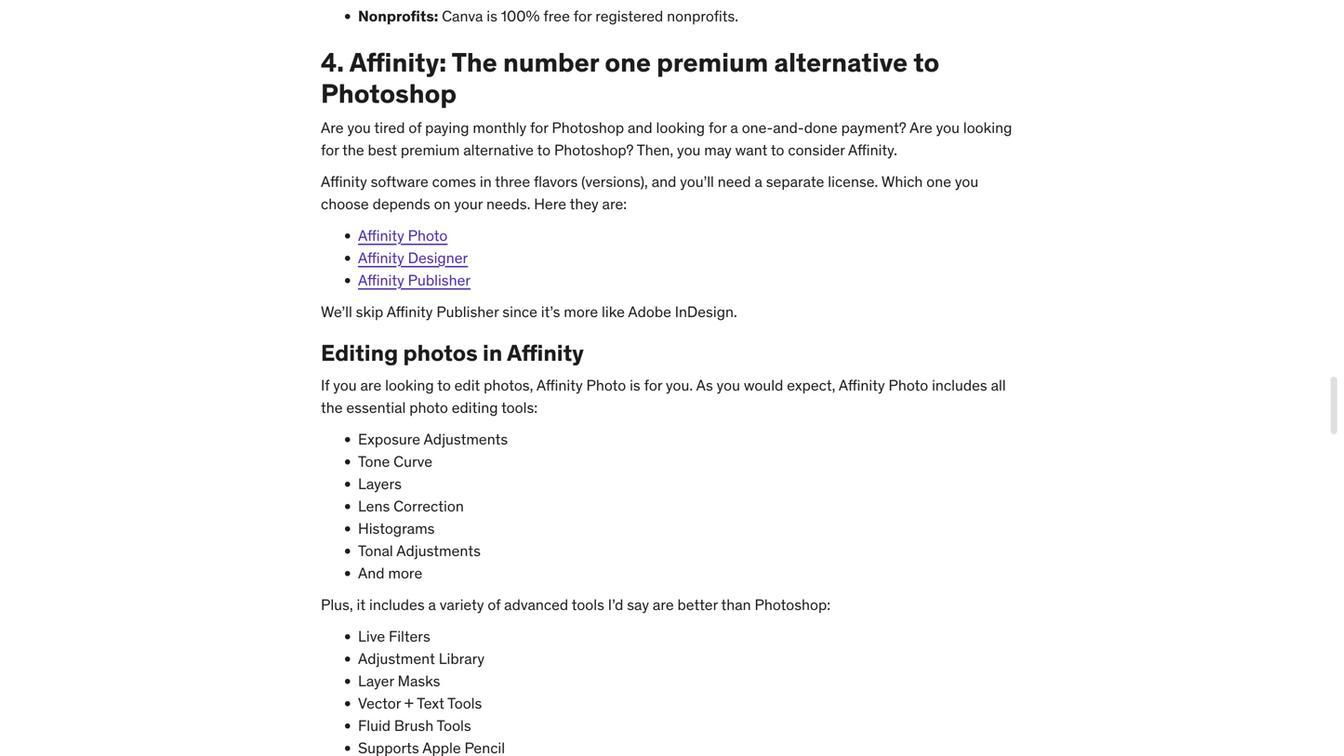 Task type: vqa. For each thing, say whether or not it's contained in the screenshot.
companies in Why inclusion — not just diversity — is critical to innovation [7:41] How to cultivate discussion that includes dissenting viewpoints [9:53] Tips for holding inclusive meetings wherever employees are located [13:03] The importance of schedule flexibility when creating an inclusive workplace [21:19] Why companies need to incorporate DEI into their overall business strategy, rather than a one-off training [25:48] How conscious mentoring can help a leader cultivate a diverse network [33:37]
no



Task type: describe. For each thing, give the bounding box(es) containing it.
editing
[[452, 398, 498, 417]]

registered
[[596, 6, 664, 25]]

free
[[544, 6, 570, 25]]

here
[[534, 194, 567, 213]]

1 vertical spatial publisher
[[437, 302, 499, 321]]

indesign.
[[675, 302, 737, 321]]

one inside affinity software comes in three flavors (versions), and you'll need a separate license. which one you choose depends on your needs. here they are:
[[927, 172, 952, 191]]

0 horizontal spatial alternative
[[463, 140, 534, 160]]

histograms
[[358, 519, 435, 538]]

affinity software comes in three flavors (versions), and you'll need a separate license. which one you choose depends on your needs. here they are:
[[321, 172, 979, 213]]

on
[[434, 194, 451, 213]]

best
[[368, 140, 397, 160]]

lens
[[358, 497, 390, 516]]

affinity down it's
[[507, 339, 584, 367]]

affinity photo affinity designer affinity publisher
[[358, 226, 471, 290]]

photo
[[410, 398, 448, 417]]

photos
[[403, 339, 478, 367]]

more inside exposure adjustments tone curve layers lens correction histograms tonal adjustments and more
[[388, 564, 423, 583]]

needs.
[[486, 194, 531, 213]]

skip
[[356, 302, 383, 321]]

then,
[[637, 140, 674, 160]]

is inside editing photos in affinity if you are looking to edit photos, affinity photo is for you. as you would expect, affinity photo includes all the essential photo editing tools:
[[630, 376, 641, 395]]

editing photos in affinity if you are looking to edit photos, affinity photo is for you. as you would expect, affinity photo includes all the essential photo editing tools:
[[321, 339, 1006, 417]]

1 are from the left
[[321, 118, 344, 137]]

to inside editing photos in affinity if you are looking to edit photos, affinity photo is for you. as you would expect, affinity photo includes all the essential photo editing tools:
[[437, 376, 451, 395]]

you left may
[[677, 140, 701, 160]]

and
[[358, 564, 385, 583]]

edit
[[455, 376, 480, 395]]

payment?
[[841, 118, 907, 137]]

looking inside editing photos in affinity if you are looking to edit photos, affinity photo is for you. as you would expect, affinity photo includes all the essential photo editing tools:
[[385, 376, 434, 395]]

filters
[[389, 627, 430, 646]]

2 vertical spatial a
[[428, 595, 436, 614]]

are:
[[602, 194, 627, 213]]

variety
[[440, 595, 484, 614]]

1 vertical spatial are
[[653, 595, 674, 614]]

layers
[[358, 474, 402, 493]]

text
[[417, 694, 444, 713]]

1 horizontal spatial premium
[[657, 46, 769, 78]]

tools
[[572, 595, 605, 614]]

0 horizontal spatial photoshop
[[321, 77, 457, 110]]

affinity:
[[350, 46, 447, 78]]

i'd
[[608, 595, 624, 614]]

layer
[[358, 671, 394, 691]]

100%
[[501, 6, 540, 25]]

curve
[[394, 452, 433, 471]]

+
[[405, 694, 414, 713]]

like
[[602, 302, 625, 321]]

and inside 4. affinity: the number one premium alternative to photoshop are you tired of paying monthly for photoshop and looking for a one-and-done payment? are you looking for the best premium alternative to photoshop? then, you may want to consider affinity.
[[628, 118, 653, 137]]

monthly
[[473, 118, 527, 137]]

you right as on the right of the page
[[717, 376, 740, 395]]

designer
[[408, 248, 468, 267]]

expect,
[[787, 376, 836, 395]]

2 horizontal spatial photo
[[889, 376, 929, 395]]

1 horizontal spatial alternative
[[774, 46, 908, 78]]

0 vertical spatial tools
[[448, 694, 482, 713]]

may
[[704, 140, 732, 160]]

you right payment?
[[936, 118, 960, 137]]

software
[[371, 172, 429, 191]]

0 vertical spatial is
[[487, 6, 498, 25]]

editing
[[321, 339, 398, 367]]

we'll skip affinity publisher since it's more like adobe indesign.
[[321, 302, 737, 321]]

one-
[[742, 118, 773, 137]]

affinity.
[[848, 140, 898, 160]]

if
[[321, 376, 330, 395]]

the
[[452, 46, 497, 78]]

for left best
[[321, 140, 339, 160]]

plus, it includes a variety of advanced tools i'd say are better than photoshop:
[[321, 595, 831, 614]]

tools:
[[501, 398, 538, 417]]

0 vertical spatial adjustments
[[424, 430, 508, 449]]

affinity down depends
[[358, 226, 404, 245]]

for inside editing photos in affinity if you are looking to edit photos, affinity photo is for you. as you would expect, affinity photo includes all the essential photo editing tools:
[[644, 376, 662, 395]]

photo inside affinity photo affinity designer affinity publisher
[[408, 226, 448, 245]]

it
[[357, 595, 366, 614]]

live filters adjustment library layer masks vector + text tools fluid brush tools
[[358, 627, 485, 735]]

live
[[358, 627, 385, 646]]

4.
[[321, 46, 344, 78]]

your
[[454, 194, 483, 213]]

exposure adjustments tone curve layers lens correction histograms tonal adjustments and more
[[358, 430, 508, 583]]

photoshop?
[[554, 140, 634, 160]]

affinity designer link
[[358, 248, 468, 267]]

you'll
[[680, 172, 714, 191]]

you.
[[666, 376, 693, 395]]

and inside affinity software comes in three flavors (versions), and you'll need a separate license. which one you choose depends on your needs. here they are:
[[652, 172, 677, 191]]

photos,
[[484, 376, 533, 395]]

number
[[503, 46, 599, 78]]

it's
[[541, 302, 560, 321]]

consider
[[788, 140, 845, 160]]

1 vertical spatial of
[[488, 595, 501, 614]]



Task type: locate. For each thing, give the bounding box(es) containing it.
affinity up choose
[[321, 172, 367, 191]]

and down then,
[[652, 172, 677, 191]]

for right free
[[574, 6, 592, 25]]

0 horizontal spatial one
[[605, 46, 651, 78]]

tools down text
[[437, 716, 471, 735]]

photo left all
[[889, 376, 929, 395]]

1 vertical spatial photoshop
[[552, 118, 624, 137]]

0 horizontal spatial a
[[428, 595, 436, 614]]

is left you.
[[630, 376, 641, 395]]

(versions),
[[582, 172, 648, 191]]

are up essential
[[360, 376, 382, 395]]

0 horizontal spatial are
[[360, 376, 382, 395]]

library
[[439, 649, 485, 668]]

nonprofits: canva is 100% free for registered nonprofits.
[[358, 6, 739, 25]]

are left tired on the left top
[[321, 118, 344, 137]]

1 horizontal spatial of
[[488, 595, 501, 614]]

comes
[[432, 172, 476, 191]]

includes up the filters
[[369, 595, 425, 614]]

includes inside editing photos in affinity if you are looking to edit photos, affinity photo is for you. as you would expect, affinity photo includes all the essential photo editing tools:
[[932, 376, 988, 395]]

1 vertical spatial one
[[927, 172, 952, 191]]

0 vertical spatial photoshop
[[321, 77, 457, 110]]

nonprofits:
[[358, 6, 438, 25]]

affinity down affinity photo "link"
[[358, 248, 404, 267]]

more
[[564, 302, 598, 321], [388, 564, 423, 583]]

are right the say
[[653, 595, 674, 614]]

0 horizontal spatial includes
[[369, 595, 425, 614]]

adjustments
[[424, 430, 508, 449], [397, 541, 481, 560]]

and up then,
[[628, 118, 653, 137]]

affinity inside affinity software comes in three flavors (versions), and you'll need a separate license. which one you choose depends on your needs. here they are:
[[321, 172, 367, 191]]

more right and at the left bottom of the page
[[388, 564, 423, 583]]

for
[[574, 6, 592, 25], [530, 118, 548, 137], [709, 118, 727, 137], [321, 140, 339, 160], [644, 376, 662, 395]]

depends
[[373, 194, 430, 213]]

1 horizontal spatial are
[[910, 118, 933, 137]]

in up photos,
[[483, 339, 503, 367]]

say
[[627, 595, 649, 614]]

1 horizontal spatial looking
[[656, 118, 705, 137]]

1 horizontal spatial a
[[731, 118, 738, 137]]

1 vertical spatial is
[[630, 376, 641, 395]]

flavors
[[534, 172, 578, 191]]

photo up the designer
[[408, 226, 448, 245]]

1 vertical spatial the
[[321, 398, 343, 417]]

1 vertical spatial a
[[755, 172, 763, 191]]

1 vertical spatial and
[[652, 172, 677, 191]]

correction
[[394, 497, 464, 516]]

masks
[[398, 671, 440, 691]]

1 vertical spatial includes
[[369, 595, 425, 614]]

affinity publisher link
[[358, 271, 471, 290]]

0 vertical spatial publisher
[[408, 271, 471, 290]]

all
[[991, 376, 1006, 395]]

2 horizontal spatial looking
[[964, 118, 1012, 137]]

0 horizontal spatial more
[[388, 564, 423, 583]]

1 vertical spatial adjustments
[[397, 541, 481, 560]]

in inside affinity software comes in three flavors (versions), and you'll need a separate license. which one you choose depends on your needs. here they are:
[[480, 172, 492, 191]]

brush
[[394, 716, 434, 735]]

0 vertical spatial a
[[731, 118, 738, 137]]

you right if
[[333, 376, 357, 395]]

for right monthly
[[530, 118, 548, 137]]

tone
[[358, 452, 390, 471]]

advanced
[[504, 595, 569, 614]]

affinity right expect,
[[839, 376, 885, 395]]

than
[[721, 595, 751, 614]]

in
[[480, 172, 492, 191], [483, 339, 503, 367]]

one inside 4. affinity: the number one premium alternative to photoshop are you tired of paying monthly for photoshop and looking for a one-and-done payment? are you looking for the best premium alternative to photoshop? then, you may want to consider affinity.
[[605, 46, 651, 78]]

0 vertical spatial the
[[342, 140, 364, 160]]

0 vertical spatial premium
[[657, 46, 769, 78]]

more right it's
[[564, 302, 598, 321]]

of right tired on the left top
[[409, 118, 422, 137]]

2 horizontal spatial a
[[755, 172, 763, 191]]

the inside editing photos in affinity if you are looking to edit photos, affinity photo is for you. as you would expect, affinity photo includes all the essential photo editing tools:
[[321, 398, 343, 417]]

are right payment?
[[910, 118, 933, 137]]

0 horizontal spatial looking
[[385, 376, 434, 395]]

1 horizontal spatial includes
[[932, 376, 988, 395]]

1 vertical spatial tools
[[437, 716, 471, 735]]

publisher
[[408, 271, 471, 290], [437, 302, 499, 321]]

in left three
[[480, 172, 492, 191]]

photoshop up tired on the left top
[[321, 77, 457, 110]]

a left variety
[[428, 595, 436, 614]]

1 horizontal spatial is
[[630, 376, 641, 395]]

0 vertical spatial one
[[605, 46, 651, 78]]

tired
[[374, 118, 405, 137]]

publisher up photos
[[437, 302, 499, 321]]

separate
[[766, 172, 825, 191]]

choose
[[321, 194, 369, 213]]

canva
[[442, 6, 483, 25]]

vector
[[358, 694, 401, 713]]

4. affinity: the number one premium alternative to photoshop are you tired of paying monthly for photoshop and looking for a one-and-done payment? are you looking for the best premium alternative to photoshop? then, you may want to consider affinity.
[[321, 46, 1012, 160]]

0 vertical spatial of
[[409, 118, 422, 137]]

1 horizontal spatial photo
[[587, 376, 626, 395]]

the left best
[[342, 140, 364, 160]]

premium down the nonprofits.
[[657, 46, 769, 78]]

exposure
[[358, 430, 421, 449]]

a left one-
[[731, 118, 738, 137]]

for up may
[[709, 118, 727, 137]]

fluid
[[358, 716, 391, 735]]

affinity down the affinity publisher link
[[387, 302, 433, 321]]

are
[[321, 118, 344, 137], [910, 118, 933, 137]]

photoshop
[[321, 77, 457, 110], [552, 118, 624, 137]]

of
[[409, 118, 422, 137], [488, 595, 501, 614]]

photoshop up 'photoshop?'
[[552, 118, 624, 137]]

a right need
[[755, 172, 763, 191]]

you left tired on the left top
[[347, 118, 371, 137]]

we'll
[[321, 302, 352, 321]]

0 vertical spatial are
[[360, 376, 382, 395]]

adjustments down editing
[[424, 430, 508, 449]]

they
[[570, 194, 599, 213]]

premium
[[657, 46, 769, 78], [401, 140, 460, 160]]

in inside editing photos in affinity if you are looking to edit photos, affinity photo is for you. as you would expect, affinity photo includes all the essential photo editing tools:
[[483, 339, 503, 367]]

0 vertical spatial includes
[[932, 376, 988, 395]]

1 vertical spatial alternative
[[463, 140, 534, 160]]

1 horizontal spatial one
[[927, 172, 952, 191]]

1 horizontal spatial photoshop
[[552, 118, 624, 137]]

1 horizontal spatial more
[[564, 302, 598, 321]]

as
[[696, 376, 713, 395]]

adjustments down correction
[[397, 541, 481, 560]]

0 vertical spatial and
[[628, 118, 653, 137]]

a inside affinity software comes in three flavors (versions), and you'll need a separate license. which one you choose depends on your needs. here they are:
[[755, 172, 763, 191]]

are
[[360, 376, 382, 395], [653, 595, 674, 614]]

essential
[[346, 398, 406, 417]]

for left you.
[[644, 376, 662, 395]]

0 vertical spatial more
[[564, 302, 598, 321]]

adjustment
[[358, 649, 435, 668]]

0 horizontal spatial are
[[321, 118, 344, 137]]

affinity up tools:
[[537, 376, 583, 395]]

you right which
[[955, 172, 979, 191]]

tools right text
[[448, 694, 482, 713]]

adobe
[[628, 302, 672, 321]]

photoshop:
[[755, 595, 831, 614]]

you inside affinity software comes in three flavors (versions), and you'll need a separate license. which one you choose depends on your needs. here they are:
[[955, 172, 979, 191]]

plus,
[[321, 595, 353, 614]]

1 vertical spatial in
[[483, 339, 503, 367]]

alternative up done
[[774, 46, 908, 78]]

0 vertical spatial in
[[480, 172, 492, 191]]

of inside 4. affinity: the number one premium alternative to photoshop are you tired of paying monthly for photoshop and looking for a one-and-done payment? are you looking for the best premium alternative to photoshop? then, you may want to consider affinity.
[[409, 118, 422, 137]]

premium down paying
[[401, 140, 460, 160]]

affinity
[[321, 172, 367, 191], [358, 226, 404, 245], [358, 248, 404, 267], [358, 271, 404, 290], [387, 302, 433, 321], [507, 339, 584, 367], [537, 376, 583, 395], [839, 376, 885, 395]]

a inside 4. affinity: the number one premium alternative to photoshop are you tired of paying monthly for photoshop and looking for a one-and-done payment? are you looking for the best premium alternative to photoshop? then, you may want to consider affinity.
[[731, 118, 738, 137]]

0 horizontal spatial is
[[487, 6, 498, 25]]

of right variety
[[488, 595, 501, 614]]

includes left all
[[932, 376, 988, 395]]

and-
[[773, 118, 804, 137]]

nonprofits.
[[667, 6, 739, 25]]

paying
[[425, 118, 469, 137]]

affinity up skip
[[358, 271, 404, 290]]

publisher down the designer
[[408, 271, 471, 290]]

1 horizontal spatial are
[[653, 595, 674, 614]]

done
[[804, 118, 838, 137]]

affinity photo link
[[358, 226, 448, 245]]

a
[[731, 118, 738, 137], [755, 172, 763, 191], [428, 595, 436, 614]]

want
[[736, 140, 768, 160]]

are inside editing photos in affinity if you are looking to edit photos, affinity photo is for you. as you would expect, affinity photo includes all the essential photo editing tools:
[[360, 376, 382, 395]]

you
[[347, 118, 371, 137], [936, 118, 960, 137], [677, 140, 701, 160], [955, 172, 979, 191], [333, 376, 357, 395], [717, 376, 740, 395]]

2 are from the left
[[910, 118, 933, 137]]

0 vertical spatial alternative
[[774, 46, 908, 78]]

photo
[[408, 226, 448, 245], [587, 376, 626, 395], [889, 376, 929, 395]]

0 horizontal spatial photo
[[408, 226, 448, 245]]

1 vertical spatial premium
[[401, 140, 460, 160]]

the inside 4. affinity: the number one premium alternative to photoshop are you tired of paying monthly for photoshop and looking for a one-and-done payment? are you looking for the best premium alternative to photoshop? then, you may want to consider affinity.
[[342, 140, 364, 160]]

since
[[503, 302, 538, 321]]

license.
[[828, 172, 878, 191]]

is left 100%
[[487, 6, 498, 25]]

one down registered
[[605, 46, 651, 78]]

publisher inside affinity photo affinity designer affinity publisher
[[408, 271, 471, 290]]

0 horizontal spatial premium
[[401, 140, 460, 160]]

one right which
[[927, 172, 952, 191]]

alternative
[[774, 46, 908, 78], [463, 140, 534, 160]]

need
[[718, 172, 751, 191]]

1 vertical spatial more
[[388, 564, 423, 583]]

photo left you.
[[587, 376, 626, 395]]

tools
[[448, 694, 482, 713], [437, 716, 471, 735]]

0 horizontal spatial of
[[409, 118, 422, 137]]

three
[[495, 172, 530, 191]]

which
[[882, 172, 923, 191]]

alternative down monthly
[[463, 140, 534, 160]]

the down if
[[321, 398, 343, 417]]



